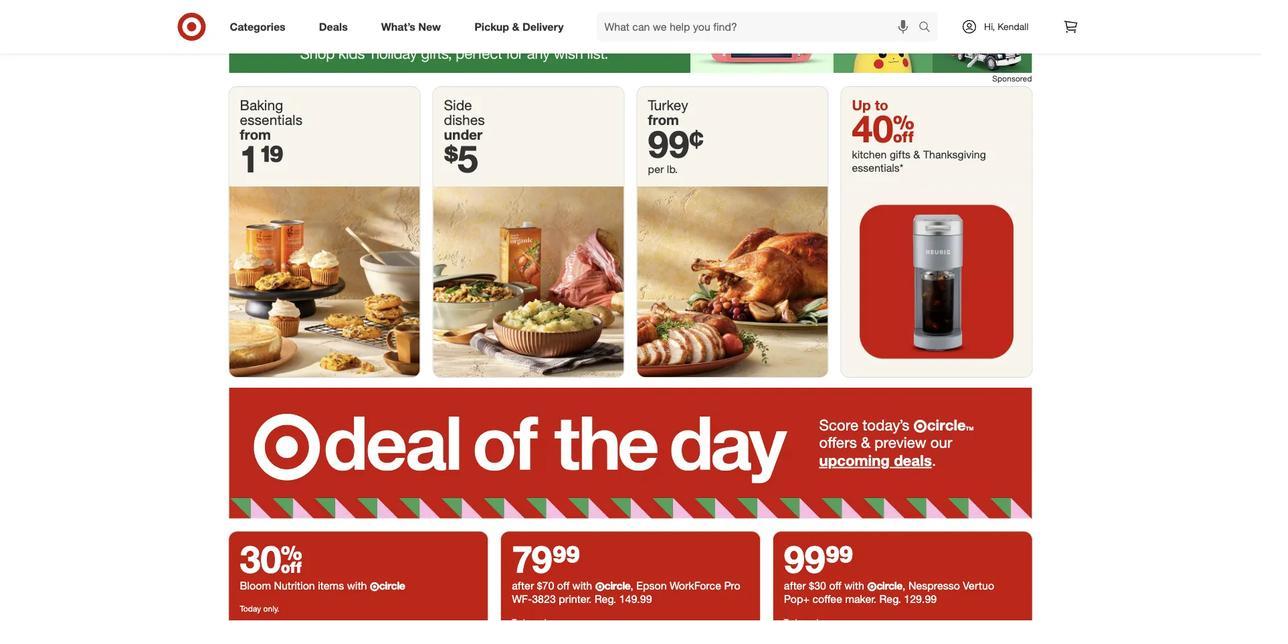 Task type: locate. For each thing, give the bounding box(es) containing it.
from
[[648, 111, 679, 128], [240, 126, 271, 143]]

1 99 from the left
[[553, 537, 581, 582]]

$5
[[444, 135, 479, 181]]

1 reg. from the left
[[595, 594, 617, 607]]

99 for 79
[[553, 537, 581, 582]]

kendall
[[998, 21, 1029, 32]]

with up printer.
[[573, 580, 593, 593]]

kitchen gifts & thanksgiving essentials*
[[853, 148, 987, 175]]

2 after from the left
[[784, 580, 807, 593]]

0 vertical spatial &
[[512, 20, 520, 33]]

3 99 from the left
[[826, 537, 854, 582]]

after up pop+ coffee
[[784, 580, 807, 593]]

2 off from the left
[[830, 580, 842, 593]]

under
[[444, 126, 483, 143]]

reg. inside , epson workforce pro wf-3823 printer. reg. 149.99
[[595, 594, 617, 607]]

after $30 off with
[[784, 580, 868, 593]]

new
[[419, 20, 441, 33]]

99 up maker. at the bottom of page
[[826, 537, 854, 582]]

1 vertical spatial &
[[914, 148, 921, 161]]

after up the wf-
[[512, 580, 534, 593]]

1 after from the left
[[512, 580, 534, 593]]

printer.
[[559, 594, 592, 607]]

1 horizontal spatial reg.
[[880, 594, 902, 607]]

1 horizontal spatial ,
[[903, 580, 906, 593]]

off right $30
[[830, 580, 842, 593]]

circle left nespresso
[[877, 580, 903, 593]]

after for 99
[[784, 580, 807, 593]]

reg. right maker. at the bottom of page
[[880, 594, 902, 607]]

0 horizontal spatial ,
[[631, 580, 634, 593]]

& right gifts
[[914, 148, 921, 161]]

99 up pop+ coffee
[[784, 537, 826, 582]]

after
[[512, 580, 534, 593], [784, 580, 807, 593]]

2 horizontal spatial &
[[914, 148, 921, 161]]

, inside , epson workforce pro wf-3823 printer. reg. 149.99
[[631, 580, 634, 593]]

preview
[[875, 434, 927, 452]]

what's
[[381, 20, 416, 33]]

& inside kitchen gifts & thanksgiving essentials*
[[914, 148, 921, 161]]

thanksgiving
[[924, 148, 987, 161]]

0 horizontal spatial with
[[347, 580, 367, 593]]

from inside turkey from
[[648, 111, 679, 128]]

with up maker. at the bottom of page
[[845, 580, 865, 593]]

2 reg. from the left
[[880, 594, 902, 607]]

vertuo
[[964, 580, 995, 593]]

1 off from the left
[[557, 580, 570, 593]]

circle up "149.99"
[[605, 580, 631, 593]]

bloom
[[240, 580, 271, 593]]

from inside baking essentials from
[[240, 126, 271, 143]]

off for 79
[[557, 580, 570, 593]]

with for 79
[[573, 580, 593, 593]]

up to
[[853, 97, 889, 114]]

,
[[631, 580, 634, 593], [903, 580, 906, 593]]

1 horizontal spatial from
[[648, 111, 679, 128]]

nespresso
[[909, 580, 961, 593]]

0 horizontal spatial off
[[557, 580, 570, 593]]

$30
[[810, 580, 827, 593]]

, up "149.99"
[[631, 580, 634, 593]]

2 vertical spatial &
[[862, 434, 871, 452]]

off
[[557, 580, 570, 593], [830, 580, 842, 593]]

circle
[[928, 416, 967, 434], [379, 580, 405, 593], [605, 580, 631, 593], [877, 580, 903, 593]]

per
[[648, 163, 664, 176]]

pop+ coffee
[[784, 594, 843, 607]]

reg.
[[595, 594, 617, 607], [880, 594, 902, 607]]

1 horizontal spatial after
[[784, 580, 807, 593]]

epson
[[637, 580, 667, 593]]

, up 129.99
[[903, 580, 906, 593]]

circle right items
[[379, 580, 405, 593]]

3 with from the left
[[845, 580, 865, 593]]

score
[[820, 416, 859, 434]]

99
[[553, 537, 581, 582], [784, 537, 826, 582], [826, 537, 854, 582]]

search button
[[913, 12, 945, 44]]

kitchen
[[853, 148, 887, 161]]

delivery
[[523, 20, 564, 33]]

after $70 off with
[[512, 580, 596, 593]]

1 horizontal spatial &
[[862, 434, 871, 452]]

with
[[347, 580, 367, 593], [573, 580, 593, 593], [845, 580, 865, 593]]

, inside the , nespresso vertuo pop+ coffee maker. reg. 129.99
[[903, 580, 906, 593]]

categories link
[[219, 12, 302, 42]]

dishes
[[444, 111, 485, 128]]

circle up .
[[928, 416, 967, 434]]

baking
[[240, 97, 283, 114]]

gifts
[[890, 148, 911, 161]]

2 with from the left
[[573, 580, 593, 593]]

advertisement region
[[229, 6, 1033, 73]]

essentials*
[[853, 161, 904, 175]]

1 horizontal spatial with
[[573, 580, 593, 593]]

with right items
[[347, 580, 367, 593]]

& right pickup
[[512, 20, 520, 33]]

0 horizontal spatial reg.
[[595, 594, 617, 607]]

2 horizontal spatial with
[[845, 580, 865, 593]]

30
[[240, 537, 303, 582]]

what's new link
[[370, 12, 458, 42]]

only.
[[263, 604, 279, 614]]

& right offers
[[862, 434, 871, 452]]

, for 99 99
[[903, 580, 906, 593]]

2 , from the left
[[903, 580, 906, 593]]

◎
[[914, 419, 928, 433]]

99 up printer.
[[553, 537, 581, 582]]

bloom nutrition items with
[[240, 580, 370, 593]]

hi, kendall
[[985, 21, 1029, 32]]

circle for after $30 off with
[[877, 580, 903, 593]]

&
[[512, 20, 520, 33], [914, 148, 921, 161], [862, 434, 871, 452]]

categories
[[230, 20, 286, 33]]

side dishes under
[[444, 97, 485, 143]]

reg. left "149.99"
[[595, 594, 617, 607]]

off right $70 in the left bottom of the page
[[557, 580, 570, 593]]

0 horizontal spatial after
[[512, 580, 534, 593]]

1
[[240, 135, 260, 181]]

1 horizontal spatial off
[[830, 580, 842, 593]]

offers
[[820, 434, 857, 452]]

essentials
[[240, 111, 303, 128]]

baking essentials from
[[240, 97, 303, 143]]

0 horizontal spatial from
[[240, 126, 271, 143]]

1 , from the left
[[631, 580, 634, 593]]

lb.
[[667, 163, 678, 176]]

, nespresso vertuo pop+ coffee maker. reg. 129.99
[[784, 580, 995, 607]]

, for 79 99
[[631, 580, 634, 593]]



Task type: vqa. For each thing, say whether or not it's contained in the screenshot.
Up to
yes



Task type: describe. For each thing, give the bounding box(es) containing it.
what's new
[[381, 20, 441, 33]]

19
[[260, 135, 284, 181]]

search
[[913, 21, 945, 35]]

off for 99
[[830, 580, 842, 593]]

upcoming
[[820, 452, 890, 470]]

wf-
[[512, 594, 532, 607]]

maker.
[[846, 594, 877, 607]]

turkey from
[[648, 97, 689, 128]]

What can we help you find? suggestions appear below search field
[[597, 12, 923, 42]]

40
[[853, 106, 915, 151]]

per lb.
[[648, 163, 678, 176]]

.
[[932, 452, 937, 470]]

items
[[318, 580, 344, 593]]

& inside score today's ◎ circle tm offers & preview our upcoming deals .
[[862, 434, 871, 452]]

with for 99
[[845, 580, 865, 593]]

pickup & delivery link
[[463, 12, 581, 42]]

, epson workforce pro wf-3823 printer. reg. 149.99
[[512, 580, 741, 607]]

79 99
[[512, 537, 581, 582]]

hi,
[[985, 21, 996, 32]]

reg. inside the , nespresso vertuo pop+ coffee maker. reg. 129.99
[[880, 594, 902, 607]]

$70
[[537, 580, 555, 593]]

99 99
[[784, 537, 854, 582]]

deals
[[319, 20, 348, 33]]

deals link
[[308, 12, 365, 42]]

score today's ◎ circle tm offers & preview our upcoming deals .
[[820, 416, 974, 470]]

nutrition
[[274, 580, 315, 593]]

3823
[[532, 594, 556, 607]]

to
[[875, 97, 889, 114]]

99 for 99
[[826, 537, 854, 582]]

after for 79
[[512, 580, 534, 593]]

our
[[931, 434, 953, 452]]

workforce
[[670, 580, 722, 593]]

0 horizontal spatial &
[[512, 20, 520, 33]]

today's
[[863, 416, 910, 434]]

circle for after $70 off with
[[605, 580, 631, 593]]

target deal of the day image
[[229, 388, 1033, 519]]

79
[[512, 537, 553, 582]]

149.99
[[620, 594, 652, 607]]

2 99 from the left
[[784, 537, 826, 582]]

1 19
[[240, 135, 284, 181]]

deals
[[894, 452, 932, 470]]

today
[[240, 604, 261, 614]]

tm
[[967, 426, 974, 432]]

up
[[853, 97, 872, 114]]

sponsored
[[993, 74, 1033, 84]]

pickup & delivery
[[475, 20, 564, 33]]

today only.
[[240, 604, 279, 614]]

circle for bloom nutrition items with
[[379, 580, 405, 593]]

pro
[[725, 580, 741, 593]]

side
[[444, 97, 472, 114]]

1 with from the left
[[347, 580, 367, 593]]

circle inside score today's ◎ circle tm offers & preview our upcoming deals .
[[928, 416, 967, 434]]

129.99
[[905, 594, 937, 607]]

turkey
[[648, 97, 689, 114]]

pickup
[[475, 20, 509, 33]]

99¢
[[648, 121, 704, 166]]



